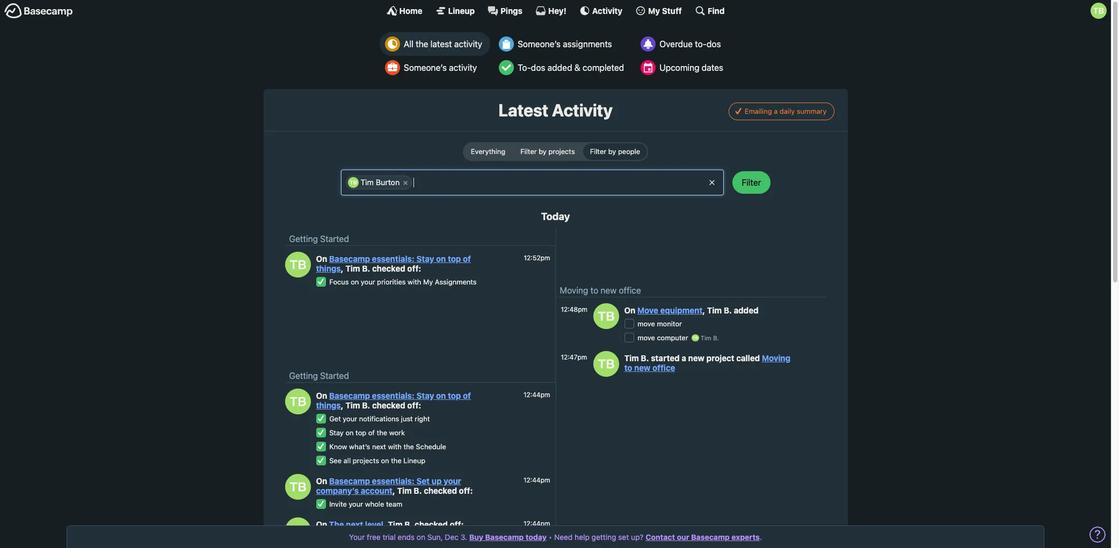 Task type: vqa. For each thing, say whether or not it's contained in the screenshot.
Moving to new office link
yes



Task type: describe. For each thing, give the bounding box(es) containing it.
tim burton image for focus on your priorities with my assignments
[[285, 252, 311, 278]]

tim left "started"
[[625, 353, 639, 363]]

to for the topmost moving to new office link
[[591, 286, 599, 295]]

off: for team
[[459, 486, 473, 496]]

latest activity
[[499, 100, 613, 120]]

getting started for get
[[289, 371, 349, 381]]

dec
[[445, 533, 459, 542]]

stay on top of the work link
[[329, 429, 405, 437]]

all
[[344, 457, 351, 465]]

Type the names of people whose activity you'd like to see text field
[[413, 175, 702, 191]]

hey!
[[549, 6, 567, 15]]

2 horizontal spatial new
[[689, 353, 705, 363]]

free
[[367, 533, 381, 542]]

office for the topmost moving to new office link
[[619, 286, 641, 295]]

&
[[575, 63, 581, 73]]

emailing a daily summary button
[[729, 103, 835, 120]]

1 vertical spatial tim burton image
[[594, 304, 619, 329]]

up
[[432, 476, 442, 486]]

overdue to-dos
[[660, 39, 721, 49]]

filter for filter by projects
[[521, 147, 537, 156]]

notifications
[[359, 415, 399, 423]]

our
[[677, 533, 690, 542]]

person report image
[[385, 60, 400, 75]]

your free trial ends on sun, dec  3. buy basecamp today • need help getting set up? contact our basecamp experts .
[[349, 533, 762, 542]]

12:48pm
[[561, 306, 588, 314]]

your
[[349, 533, 365, 542]]

basecamp essentials: set up your company's account link
[[316, 476, 462, 496]]

contact
[[646, 533, 676, 542]]

getting started link for get your notifications just right
[[289, 371, 349, 381]]

checked for priorities
[[372, 264, 406, 273]]

reports image
[[641, 37, 656, 52]]

0 horizontal spatial lineup
[[404, 457, 426, 465]]

activity report image
[[385, 37, 400, 52]]

on up schedule
[[436, 391, 446, 401]]

tim burton ×
[[361, 178, 408, 187]]

to for the bottom moving to new office link
[[625, 363, 633, 373]]

basecamp essentials: stay on top of things for priorities
[[316, 254, 471, 273]]

my stuff
[[649, 6, 682, 15]]

assignment image
[[499, 37, 514, 52]]

12:47pm
[[561, 354, 587, 362]]

2 vertical spatial with
[[348, 534, 362, 543]]

started for focus on your priorities with my assignments
[[320, 234, 349, 244]]

off: up dec
[[450, 520, 464, 530]]

need
[[555, 533, 573, 542]]

12:47pm element
[[561, 354, 587, 362]]

on for invite your whole team
[[316, 476, 329, 486]]

getting started link for focus on your priorities with my assignments
[[289, 234, 349, 244]]

see all projects on the lineup link
[[329, 457, 426, 465]]

emailing
[[745, 107, 772, 115]]

focus on your priorities with my assignments
[[329, 278, 477, 286]]

home link
[[387, 5, 423, 16]]

stuff
[[662, 6, 682, 15]]

see
[[329, 457, 342, 465]]

essentials: for priorities
[[372, 254, 415, 264]]

on the next level ,       tim b. checked off:
[[316, 520, 464, 530]]

the
[[329, 520, 344, 530]]

to-dos added & completed link
[[494, 56, 633, 80]]

move
[[638, 306, 659, 315]]

hey! button
[[536, 5, 567, 16]]

buy
[[470, 533, 484, 542]]

switch accounts image
[[4, 3, 73, 19]]

Filter by projects submit
[[514, 144, 582, 160]]

essentials: for team
[[372, 476, 415, 486]]

off: for just
[[408, 401, 421, 410]]

by for people
[[609, 147, 617, 156]]

of for get your notifications just right
[[463, 391, 471, 401]]

move monitor link
[[638, 320, 682, 328]]

a inside button
[[774, 107, 778, 115]]

pings button
[[488, 5, 523, 16]]

to-dos added & completed
[[518, 63, 624, 73]]

main element
[[0, 0, 1112, 21]]

my stuff button
[[636, 5, 682, 16]]

2 vertical spatial of
[[368, 429, 375, 437]]

focus
[[329, 278, 349, 286]]

invite your whole team
[[329, 500, 403, 509]]

b. up ends
[[405, 520, 413, 530]]

project
[[707, 353, 735, 363]]

1 horizontal spatial added
[[734, 306, 759, 315]]

overdue to-dos link
[[636, 32, 732, 56]]

schedule image
[[641, 60, 656, 75]]

move monitor
[[638, 320, 682, 328]]

whole
[[365, 500, 384, 509]]

0 horizontal spatial added
[[548, 63, 573, 73]]

checked up sun,
[[415, 520, 448, 530]]

stay for right
[[417, 391, 434, 401]]

on for get your notifications just right
[[316, 391, 329, 401]]

help
[[575, 533, 590, 542]]

basecamp right our
[[692, 533, 730, 542]]

dates
[[702, 63, 724, 73]]

tim up focus
[[346, 264, 360, 273]]

1 vertical spatial with
[[388, 443, 402, 451]]

pings
[[501, 6, 523, 15]]

checked for just
[[372, 401, 406, 410]]

move computer
[[638, 334, 689, 342]]

priorities
[[377, 278, 406, 286]]

tim up trial
[[388, 520, 403, 530]]

, up tim b.
[[703, 306, 706, 315]]

12:44pm element for basecamp essentials: set up your company's account
[[524, 477, 551, 485]]

right
[[415, 415, 430, 423]]

move equipment link
[[638, 306, 703, 315]]

,       tim b. checked off: for team
[[393, 486, 473, 496]]

people
[[618, 147, 641, 156]]

activity inside the 'main' element
[[593, 6, 623, 15]]

on up what's
[[346, 429, 354, 437]]

getting
[[592, 533, 617, 542]]

burton
[[376, 178, 400, 187]]

top for get your notifications just right
[[448, 391, 461, 401]]

b. up focus on your priorities with my assignments link
[[362, 264, 370, 273]]

filter button
[[733, 171, 771, 194]]

latest
[[431, 39, 452, 49]]

todo image
[[499, 60, 514, 75]]

lineup inside the 'main' element
[[449, 6, 475, 15]]

1 vertical spatial moving to new office
[[625, 353, 791, 373]]

your left the 'priorities'
[[361, 278, 375, 286]]

upcoming
[[660, 63, 700, 73]]

home
[[400, 6, 423, 15]]

know
[[329, 443, 347, 451]]

tim b.
[[699, 335, 719, 342]]

invite
[[329, 500, 347, 509]]

0 vertical spatial moving to new office link
[[560, 286, 641, 295]]

the for lineup
[[391, 457, 402, 465]]

on left sun,
[[417, 533, 426, 542]]

what's
[[349, 443, 370, 451]]

0 vertical spatial with
[[408, 278, 422, 286]]

today
[[526, 533, 547, 542]]

completed
[[583, 63, 624, 73]]

basecamp for invite
[[329, 476, 370, 486]]

basecamp essentials: stay on top of things link for just
[[316, 391, 471, 410]]

projects for by
[[549, 147, 575, 156]]

getting for focus on your priorities with my assignments
[[289, 234, 318, 244]]

ends
[[398, 533, 415, 542]]

b. up notifications at the left of page
[[362, 401, 370, 410]]

filter by people
[[590, 147, 641, 156]]

assignments
[[563, 39, 612, 49]]

× link
[[400, 176, 412, 189]]

called
[[737, 353, 760, 363]]

, for get your notifications just right
[[341, 401, 344, 410]]

b. right equipment
[[724, 306, 732, 315]]

1 vertical spatial moving to new office link
[[625, 353, 791, 373]]

0 vertical spatial moving
[[560, 286, 589, 295]]

get your notifications just right
[[329, 415, 430, 423]]

getting for get your notifications just right
[[289, 371, 318, 381]]

my inside popup button
[[649, 6, 660, 15]]

assignments
[[435, 278, 477, 286]]

latest
[[499, 100, 549, 120]]

12:44pm for basecamp essentials: stay on top of things
[[524, 391, 551, 399]]

work with clients link
[[329, 534, 385, 543]]

buy basecamp today link
[[470, 533, 547, 542]]



Task type: locate. For each thing, give the bounding box(es) containing it.
1 move from the top
[[638, 320, 655, 328]]

the down get your notifications just right at bottom left
[[377, 429, 387, 437]]

0 vertical spatial things
[[316, 264, 341, 273]]

added
[[548, 63, 573, 73], [734, 306, 759, 315]]

0 vertical spatial next
[[372, 443, 386, 451]]

things for focus on your priorities with my assignments
[[316, 264, 341, 273]]

,       tim b. checked off: for priorities
[[341, 264, 421, 273]]

basecamp essentials: stay on top of things link up just
[[316, 391, 471, 410]]

1 horizontal spatial moving
[[762, 353, 791, 363]]

filter inside submit
[[521, 147, 537, 156]]

1 vertical spatial of
[[463, 391, 471, 401]]

12:44pm element
[[524, 391, 551, 399], [524, 477, 551, 485], [524, 520, 551, 528]]

overdue
[[660, 39, 693, 49]]

moving inside moving to new office
[[762, 353, 791, 363]]

0 horizontal spatial by
[[539, 147, 547, 156]]

basecamp for get
[[329, 391, 370, 401]]

the down work
[[404, 443, 414, 451]]

, for invite your whole team
[[393, 486, 395, 496]]

tim burton image
[[1091, 3, 1107, 19], [594, 304, 619, 329], [692, 335, 699, 342]]

the for schedule
[[404, 443, 414, 451]]

on up assignments
[[436, 254, 446, 264]]

upcoming dates link
[[636, 56, 732, 80]]

1 horizontal spatial someone's
[[518, 39, 561, 49]]

move computer link
[[638, 334, 689, 342]]

,       tim b. checked off: for just
[[341, 401, 421, 410]]

your right invite
[[349, 500, 363, 509]]

checked for team
[[424, 486, 457, 496]]

2 12:44pm from the top
[[524, 477, 551, 485]]

basecamp up get
[[329, 391, 370, 401]]

find button
[[695, 5, 725, 16]]

1 vertical spatial ,       tim b. checked off:
[[341, 401, 421, 410]]

checked up get your notifications just right at bottom left
[[372, 401, 406, 410]]

the right all
[[416, 39, 429, 49]]

basecamp essentials: stay on top of things link for priorities
[[316, 254, 471, 273]]

2 getting started from the top
[[289, 371, 349, 381]]

,       tim b. checked off: up team
[[393, 486, 473, 496]]

0 horizontal spatial with
[[348, 534, 362, 543]]

1 horizontal spatial with
[[388, 443, 402, 451]]

,       tim b. checked off:
[[341, 264, 421, 273], [341, 401, 421, 410], [393, 486, 473, 496]]

,       tim b. checked off: up the 'priorities'
[[341, 264, 421, 273]]

moving
[[560, 286, 589, 295], [762, 353, 791, 363]]

0 horizontal spatial to
[[591, 286, 599, 295]]

clients
[[364, 534, 385, 543]]

to-
[[695, 39, 707, 49]]

checked down schedule
[[424, 486, 457, 496]]

,
[[341, 264, 344, 273], [703, 306, 706, 315], [341, 401, 344, 410], [393, 486, 395, 496], [384, 520, 386, 530]]

next up see all projects on the lineup link on the left bottom of the page
[[372, 443, 386, 451]]

1 horizontal spatial a
[[774, 107, 778, 115]]

3 12:44pm from the top
[[524, 520, 551, 528]]

started up get
[[320, 371, 349, 381]]

projects inside submit
[[549, 147, 575, 156]]

0 horizontal spatial a
[[682, 353, 687, 363]]

0 vertical spatial dos
[[707, 39, 721, 49]]

0 horizontal spatial dos
[[531, 63, 546, 73]]

stay up focus on your priorities with my assignments link
[[417, 254, 434, 264]]

moving to new office down tim b.
[[625, 353, 791, 373]]

1 getting started from the top
[[289, 234, 349, 244]]

tim burton image left get
[[285, 389, 311, 415]]

1 vertical spatial 12:44pm element
[[524, 477, 551, 485]]

2 vertical spatial essentials:
[[372, 476, 415, 486]]

2 vertical spatial tim burton image
[[692, 335, 699, 342]]

tim burton image left focus
[[285, 252, 311, 278]]

, for focus on your priorities with my assignments
[[341, 264, 344, 273]]

3 essentials: from the top
[[372, 476, 415, 486]]

1 vertical spatial essentials:
[[372, 391, 415, 401]]

know what's next with the schedule
[[329, 443, 446, 451]]

next up "your" at the bottom left of page
[[346, 520, 363, 530]]

team
[[386, 500, 403, 509]]

0 horizontal spatial new
[[601, 286, 617, 295]]

2 move from the top
[[638, 334, 655, 342]]

1 basecamp essentials: stay on top of things link from the top
[[316, 254, 471, 273]]

account
[[361, 486, 393, 496]]

b. left up
[[414, 486, 422, 496]]

filter for filter by people
[[590, 147, 607, 156]]

up?
[[631, 533, 644, 542]]

essentials: inside basecamp essentials: set up your company's account
[[372, 476, 415, 486]]

essentials: up just
[[372, 391, 415, 401]]

dos
[[707, 39, 721, 49], [531, 63, 546, 73]]

someone's activity
[[404, 63, 477, 73]]

2 horizontal spatial with
[[408, 278, 422, 286]]

1 vertical spatial next
[[346, 520, 363, 530]]

getting started up focus
[[289, 234, 349, 244]]

with right the 'priorities'
[[408, 278, 422, 286]]

, up get
[[341, 401, 344, 410]]

experts
[[732, 533, 760, 542]]

trial
[[383, 533, 396, 542]]

move down move monitor
[[638, 334, 655, 342]]

checked
[[372, 264, 406, 273], [372, 401, 406, 410], [424, 486, 457, 496], [415, 520, 448, 530]]

on move equipment ,       tim b. added
[[625, 306, 759, 315]]

things for get your notifications just right
[[316, 401, 341, 410]]

next for level
[[346, 520, 363, 530]]

the down know what's next with the schedule
[[391, 457, 402, 465]]

basecamp essentials: stay on top of things up the 'priorities'
[[316, 254, 471, 273]]

0 horizontal spatial filter
[[521, 147, 537, 156]]

1 vertical spatial started
[[320, 371, 349, 381]]

work
[[329, 534, 346, 543]]

filter inside submit
[[590, 147, 607, 156]]

lineup down schedule
[[404, 457, 426, 465]]

summary
[[797, 107, 827, 115]]

monitor
[[657, 320, 682, 328]]

by for projects
[[539, 147, 547, 156]]

basecamp up focus
[[329, 254, 370, 264]]

someone's activity link
[[380, 56, 491, 80]]

Filter by people submit
[[583, 144, 648, 160]]

activity
[[454, 39, 483, 49], [449, 63, 477, 73]]

1 horizontal spatial lineup
[[449, 6, 475, 15]]

activity link
[[580, 5, 623, 16]]

0 vertical spatial activity
[[454, 39, 483, 49]]

2 by from the left
[[609, 147, 617, 156]]

1 by from the left
[[539, 147, 547, 156]]

basecamp down all
[[329, 476, 370, 486]]

by
[[539, 147, 547, 156], [609, 147, 617, 156]]

basecamp essentials: stay on top of things up just
[[316, 391, 471, 410]]

getting started link up focus
[[289, 234, 349, 244]]

1 vertical spatial lineup
[[404, 457, 426, 465]]

essentials: up team
[[372, 476, 415, 486]]

2 basecamp essentials: stay on top of things from the top
[[316, 391, 471, 410]]

0 horizontal spatial office
[[619, 286, 641, 295]]

2 horizontal spatial tim burton image
[[1091, 3, 1107, 19]]

work with clients
[[329, 534, 385, 543]]

activity right latest
[[454, 39, 483, 49]]

of for focus on your priorities with my assignments
[[463, 254, 471, 264]]

moving to new office link down tim b.
[[625, 353, 791, 373]]

new for the bottom moving to new office link
[[635, 363, 651, 373]]

your inside basecamp essentials: set up your company's account
[[444, 476, 462, 486]]

activity up assignments
[[593, 6, 623, 15]]

someone's assignments
[[518, 39, 612, 49]]

a right "started"
[[682, 353, 687, 363]]

3 12:44pm element from the top
[[524, 520, 551, 528]]

someone's for someone's assignments
[[518, 39, 561, 49]]

b. up project at the right bottom of the page
[[714, 335, 719, 342]]

0 vertical spatial lineup
[[449, 6, 475, 15]]

new inside moving to new office
[[635, 363, 651, 373]]

1 vertical spatial stay
[[417, 391, 434, 401]]

with down work
[[388, 443, 402, 451]]

1 vertical spatial getting
[[289, 371, 318, 381]]

everything
[[471, 147, 506, 156]]

0 vertical spatial tim burton image
[[1091, 3, 1107, 19]]

activity inside 'someone's activity' "link"
[[449, 63, 477, 73]]

my left assignments
[[423, 278, 433, 286]]

1 started from the top
[[320, 234, 349, 244]]

office for the bottom moving to new office link
[[653, 363, 676, 373]]

moving up 12:48pm
[[560, 286, 589, 295]]

2 basecamp essentials: stay on top of things link from the top
[[316, 391, 471, 410]]

move down the move
[[638, 320, 655, 328]]

1 horizontal spatial my
[[649, 6, 660, 15]]

1 horizontal spatial dos
[[707, 39, 721, 49]]

1 12:44pm element from the top
[[524, 391, 551, 399]]

level
[[365, 520, 384, 530]]

2 started from the top
[[320, 371, 349, 381]]

, up focus
[[341, 264, 344, 273]]

1 basecamp essentials: stay on top of things from the top
[[316, 254, 471, 273]]

2 vertical spatial top
[[356, 429, 367, 437]]

move for move computer
[[638, 334, 655, 342]]

0 horizontal spatial projects
[[353, 457, 379, 465]]

1 12:44pm from the top
[[524, 391, 551, 399]]

0 vertical spatial getting started
[[289, 234, 349, 244]]

tim burton image for work with clients
[[285, 518, 311, 544]]

1 horizontal spatial to
[[625, 363, 633, 373]]

moving to new office link
[[560, 286, 641, 295], [625, 353, 791, 373]]

0 vertical spatial move
[[638, 320, 655, 328]]

all
[[404, 39, 414, 49]]

emailing a daily summary
[[745, 107, 827, 115]]

activity inside all the latest activity link
[[454, 39, 483, 49]]

filter activity group
[[463, 143, 649, 161]]

getting started link up get
[[289, 371, 349, 381]]

by left "people"
[[609, 147, 617, 156]]

today
[[541, 211, 570, 222]]

12:52pm element
[[524, 254, 551, 262]]

to inside moving to new office
[[625, 363, 633, 373]]

of
[[463, 254, 471, 264], [463, 391, 471, 401], [368, 429, 375, 437]]

b. left "started"
[[641, 353, 649, 363]]

move for move monitor
[[638, 320, 655, 328]]

lineup link
[[436, 5, 475, 16]]

on
[[316, 254, 329, 264], [625, 306, 636, 315], [316, 391, 329, 401], [316, 476, 329, 486], [316, 520, 327, 530]]

the next level link
[[329, 520, 384, 530]]

tim burton image inside the 'main' element
[[1091, 3, 1107, 19]]

basecamp essentials: stay on top of things link up the 'priorities'
[[316, 254, 471, 273]]

0 vertical spatial to
[[591, 286, 599, 295]]

sun,
[[428, 533, 443, 542]]

1 vertical spatial added
[[734, 306, 759, 315]]

office down move computer link
[[653, 363, 676, 373]]

someone's assignments link
[[494, 32, 633, 56]]

tim left burton
[[361, 178, 374, 187]]

next for with
[[372, 443, 386, 451]]

checked up the 'priorities'
[[372, 264, 406, 273]]

on down know what's next with the schedule
[[381, 457, 389, 465]]

started
[[320, 234, 349, 244], [320, 371, 349, 381]]

essentials: for just
[[372, 391, 415, 401]]

12:44pm
[[524, 391, 551, 399], [524, 477, 551, 485], [524, 520, 551, 528]]

filter for filter
[[742, 178, 762, 188]]

1 vertical spatial to
[[625, 363, 633, 373]]

, up team
[[393, 486, 395, 496]]

2 essentials: from the top
[[372, 391, 415, 401]]

my
[[649, 6, 660, 15], [423, 278, 433, 286]]

office up the move
[[619, 286, 641, 295]]

1 vertical spatial getting started
[[289, 371, 349, 381]]

added up called
[[734, 306, 759, 315]]

your
[[361, 278, 375, 286], [343, 415, 357, 423], [444, 476, 462, 486], [349, 500, 363, 509]]

1 vertical spatial moving
[[762, 353, 791, 363]]

0 vertical spatial started
[[320, 234, 349, 244]]

by up type the names of people whose activity you'd like to see text field
[[539, 147, 547, 156]]

0 vertical spatial projects
[[549, 147, 575, 156]]

essentials: up the 'priorities'
[[372, 254, 415, 264]]

stay for with
[[417, 254, 434, 264]]

0 vertical spatial getting
[[289, 234, 318, 244]]

tim burton image
[[285, 252, 311, 278], [594, 351, 619, 377], [285, 389, 311, 415], [285, 474, 311, 500], [285, 518, 311, 544]]

0 vertical spatial 12:44pm element
[[524, 391, 551, 399]]

2 getting from the top
[[289, 371, 318, 381]]

1 vertical spatial my
[[423, 278, 433, 286]]

by inside submit
[[539, 147, 547, 156]]

top for focus on your priorities with my assignments
[[448, 254, 461, 264]]

tim up notifications at the left of page
[[346, 401, 360, 410]]

, up trial
[[384, 520, 386, 530]]

focus on your priorities with my assignments link
[[329, 278, 477, 286]]

0 vertical spatial activity
[[593, 6, 623, 15]]

lineup up all the latest activity
[[449, 6, 475, 15]]

basecamp for focus
[[329, 254, 370, 264]]

1 vertical spatial someone's
[[404, 63, 447, 73]]

1 vertical spatial things
[[316, 401, 341, 410]]

1 vertical spatial office
[[653, 363, 676, 373]]

2 vertical spatial 12:44pm
[[524, 520, 551, 528]]

by inside submit
[[609, 147, 617, 156]]

2 things from the top
[[316, 401, 341, 410]]

0 vertical spatial someone's
[[518, 39, 561, 49]]

1 getting started link from the top
[[289, 234, 349, 244]]

just
[[401, 415, 413, 423]]

getting started up get
[[289, 371, 349, 381]]

new
[[601, 286, 617, 295], [689, 353, 705, 363], [635, 363, 651, 373]]

,       tim b. checked off: up get your notifications just right at bottom left
[[341, 401, 421, 410]]

1 vertical spatial getting started link
[[289, 371, 349, 381]]

filter inside button
[[742, 178, 762, 188]]

basecamp inside basecamp essentials: set up your company's account
[[329, 476, 370, 486]]

0 vertical spatial ,       tim b. checked off:
[[341, 264, 421, 273]]

the for work
[[377, 429, 387, 437]]

tim up tim b. started a new project called
[[701, 335, 712, 342]]

someone's for someone's activity
[[404, 63, 447, 73]]

all the latest activity link
[[380, 32, 491, 56]]

basecamp right buy
[[486, 533, 524, 542]]

0 horizontal spatial next
[[346, 520, 363, 530]]

office inside moving to new office
[[653, 363, 676, 373]]

12:44pm element for basecamp essentials: stay on top of things
[[524, 391, 551, 399]]

0 vertical spatial basecamp essentials: stay on top of things link
[[316, 254, 471, 273]]

invite your whole team link
[[329, 500, 403, 509]]

12:48pm element
[[561, 306, 588, 314]]

with down 'the next level' link
[[348, 534, 362, 543]]

off:
[[408, 264, 421, 273], [408, 401, 421, 410], [459, 486, 473, 496], [450, 520, 464, 530]]

to-
[[518, 63, 531, 73]]

getting started for focus
[[289, 234, 349, 244]]

a
[[774, 107, 778, 115], [682, 353, 687, 363]]

all the latest activity
[[404, 39, 483, 49]]

1 things from the top
[[316, 264, 341, 273]]

1 getting from the top
[[289, 234, 318, 244]]

moving to new office link up 12:48pm
[[560, 286, 641, 295]]

tim inside tim burton ×
[[361, 178, 374, 187]]

0 vertical spatial added
[[548, 63, 573, 73]]

a left daily at top
[[774, 107, 778, 115]]

0 vertical spatial a
[[774, 107, 778, 115]]

work
[[389, 429, 405, 437]]

2 horizontal spatial filter
[[742, 178, 762, 188]]

set
[[619, 533, 629, 542]]

tim burton image right the 12:47pm "element"
[[594, 351, 619, 377]]

contact our basecamp experts link
[[646, 533, 760, 542]]

0 horizontal spatial someone's
[[404, 63, 447, 73]]

someone's
[[518, 39, 561, 49], [404, 63, 447, 73]]

12:44pm for basecamp essentials: set up your company's account
[[524, 477, 551, 485]]

0 vertical spatial essentials:
[[372, 254, 415, 264]]

activity down all the latest activity
[[449, 63, 477, 73]]

1 vertical spatial basecamp essentials: stay on top of things link
[[316, 391, 471, 410]]

1 vertical spatial a
[[682, 353, 687, 363]]

•
[[549, 533, 552, 542]]

schedule
[[416, 443, 446, 451]]

0 vertical spatial office
[[619, 286, 641, 295]]

next
[[372, 443, 386, 451], [346, 520, 363, 530]]

dos right todo icon
[[531, 63, 546, 73]]

off: right up
[[459, 486, 473, 496]]

things up focus
[[316, 264, 341, 273]]

projects for all
[[353, 457, 379, 465]]

daily
[[780, 107, 795, 115]]

0 vertical spatial stay
[[417, 254, 434, 264]]

tim up team
[[397, 486, 412, 496]]

basecamp
[[329, 254, 370, 264], [329, 391, 370, 401], [329, 476, 370, 486], [486, 533, 524, 542], [692, 533, 730, 542]]

stay down get
[[329, 429, 344, 437]]

basecamp essentials: stay on top of things for just
[[316, 391, 471, 410]]

0 vertical spatial top
[[448, 254, 461, 264]]

get
[[329, 415, 341, 423]]

2 vertical spatial stay
[[329, 429, 344, 437]]

someone's inside "link"
[[404, 63, 447, 73]]

tim burton image for invite your whole team
[[285, 474, 311, 500]]

upcoming dates
[[660, 63, 724, 73]]

1 horizontal spatial projects
[[549, 147, 575, 156]]

2 vertical spatial 12:44pm element
[[524, 520, 551, 528]]

0 vertical spatial basecamp essentials: stay on top of things
[[316, 254, 471, 273]]

2 getting started link from the top
[[289, 371, 349, 381]]

1 essentials: from the top
[[372, 254, 415, 264]]

1 vertical spatial dos
[[531, 63, 546, 73]]

activity down &
[[552, 100, 613, 120]]

1 vertical spatial projects
[[353, 457, 379, 465]]

started
[[651, 353, 680, 363]]

1 vertical spatial activity
[[552, 100, 613, 120]]

projects up type the names of people whose activity you'd like to see text field
[[549, 147, 575, 156]]

tim up tim b.
[[708, 306, 722, 315]]

set
[[417, 476, 430, 486]]

.
[[760, 533, 762, 542]]

on for focus on your priorities with my assignments
[[316, 254, 329, 264]]

off: for priorities
[[408, 264, 421, 273]]

added left &
[[548, 63, 573, 73]]

basecamp essentials: set up your company's account
[[316, 476, 462, 496]]

started up focus
[[320, 234, 349, 244]]

things up get
[[316, 401, 341, 410]]

off: up the "focus on your priorities with my assignments"
[[408, 264, 421, 273]]

to
[[591, 286, 599, 295], [625, 363, 633, 373]]

2 vertical spatial ,       tim b. checked off:
[[393, 486, 473, 496]]

tim burton image for get your notifications just right
[[285, 389, 311, 415]]

1 horizontal spatial office
[[653, 363, 676, 373]]

0 vertical spatial getting started link
[[289, 234, 349, 244]]

started for get your notifications just right
[[320, 371, 349, 381]]

1 horizontal spatial next
[[372, 443, 386, 451]]

2 12:44pm element from the top
[[524, 477, 551, 485]]

0 horizontal spatial my
[[423, 278, 433, 286]]

1 vertical spatial basecamp essentials: stay on top of things
[[316, 391, 471, 410]]

tim burton image left company's
[[285, 474, 311, 500]]

know what's next with the schedule link
[[329, 443, 446, 451]]

moving right called
[[762, 353, 791, 363]]

0 vertical spatial my
[[649, 6, 660, 15]]

moving to new office up 12:48pm
[[560, 286, 641, 295]]

your right get
[[343, 415, 357, 423]]

projects down what's
[[353, 457, 379, 465]]

1 horizontal spatial filter
[[590, 147, 607, 156]]

lineup
[[449, 6, 475, 15], [404, 457, 426, 465]]

new for the topmost moving to new office link
[[601, 286, 617, 295]]

1 horizontal spatial new
[[635, 363, 651, 373]]

0 vertical spatial moving to new office
[[560, 286, 641, 295]]

×
[[403, 178, 408, 187]]

getting started link
[[289, 234, 349, 244], [289, 371, 349, 381]]

off: up just
[[408, 401, 421, 410]]

company's
[[316, 486, 359, 496]]

Everything submit
[[464, 144, 513, 160]]

1 vertical spatial 12:44pm
[[524, 477, 551, 485]]

0 horizontal spatial moving
[[560, 286, 589, 295]]

0 vertical spatial 12:44pm
[[524, 391, 551, 399]]

0 horizontal spatial tim burton image
[[594, 304, 619, 329]]

dos up dates
[[707, 39, 721, 49]]

on right focus
[[351, 278, 359, 286]]



